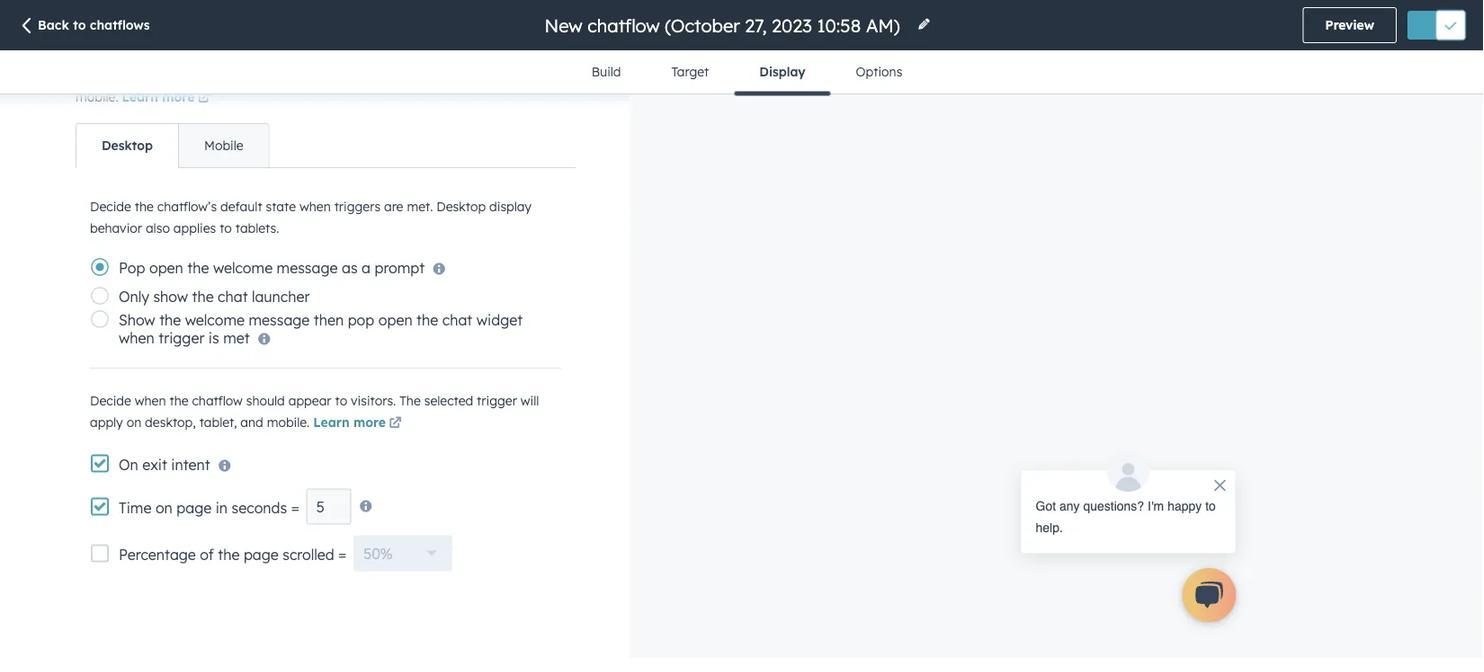 Task type: locate. For each thing, give the bounding box(es) containing it.
appear inside the decide when the chatflow should appear to visitors. the selected trigger will apply on desktop, tablet, and mobile.
[[289, 393, 332, 409]]

chat up met
[[218, 288, 248, 306]]

welcome down only show the chat launcher
[[185, 312, 245, 330]]

learn more link down visitors.
[[313, 414, 405, 435]]

display button
[[734, 50, 831, 96]]

the right how on the left top of the page
[[169, 67, 188, 83]]

more for should
[[353, 415, 386, 431]]

is
[[209, 330, 219, 348]]

1 horizontal spatial learn more link
[[313, 414, 405, 435]]

0 horizontal spatial trigger
[[159, 330, 205, 348]]

percentage
[[119, 546, 196, 564]]

= right "scrolled"
[[338, 546, 347, 564]]

1 horizontal spatial will
[[521, 393, 539, 409]]

learn more link inside tab panel
[[313, 414, 405, 435]]

visitors.
[[351, 393, 396, 409]]

the inside the decide when the chatflow should appear to visitors. the selected trigger will apply on desktop, tablet, and mobile.
[[170, 393, 189, 409]]

1 vertical spatial open
[[379, 312, 413, 330]]

welcome up only show the chat launcher
[[213, 259, 273, 277]]

message
[[277, 259, 338, 277], [249, 312, 310, 330]]

desktop
[[102, 138, 153, 154], [437, 199, 486, 215]]

decide inside decide the chatflow's default state when triggers are met. desktop display behavior also applies to tablets.
[[90, 199, 131, 215]]

and right the tablet
[[544, 67, 567, 83]]

applies
[[173, 221, 216, 236]]

target button
[[646, 50, 734, 94]]

1 vertical spatial when
[[119, 330, 155, 348]]

the up also
[[135, 199, 154, 215]]

= right "seconds"
[[291, 499, 299, 517]]

decide up behavior on the left of page
[[90, 199, 131, 215]]

navigation
[[566, 50, 928, 96]]

are
[[384, 199, 403, 215]]

navigation containing build
[[566, 50, 928, 96]]

0 vertical spatial desktop,
[[451, 67, 502, 83]]

in
[[216, 499, 228, 517]]

1 vertical spatial trigger
[[477, 393, 517, 409]]

pop open the welcome message as a prompt
[[119, 259, 425, 277]]

mobile.
[[76, 89, 118, 105], [267, 415, 310, 431]]

decide up apply
[[90, 393, 131, 409]]

trigger left is at the left of page
[[159, 330, 205, 348]]

mobile
[[204, 138, 243, 154]]

1 decide from the top
[[90, 199, 131, 215]]

1 vertical spatial chatflow
[[192, 393, 243, 409]]

page down "seconds"
[[244, 546, 279, 564]]

tab list containing desktop
[[76, 124, 270, 169]]

1 horizontal spatial and
[[544, 67, 567, 83]]

display
[[489, 199, 532, 215]]

time on page in seconds =
[[119, 499, 299, 517]]

on
[[119, 456, 138, 474]]

page
[[177, 499, 212, 517], [244, 546, 279, 564]]

desktop inside decide the chatflow's default state when triggers are met. desktop display behavior also applies to tablets.
[[437, 199, 486, 215]]

0 vertical spatial mobile.
[[76, 89, 118, 105]]

0 vertical spatial learn more link
[[122, 88, 214, 109]]

0 horizontal spatial more
[[162, 89, 195, 105]]

open up show
[[149, 259, 183, 277]]

will inside customize how the chatflow will appear to targeted visitors for desktop, tablet and mobile.
[[245, 67, 264, 83]]

when up exit on the left bottom
[[135, 393, 166, 409]]

0 horizontal spatial mobile.
[[76, 89, 118, 105]]

50%
[[364, 545, 393, 563]]

1 vertical spatial decide
[[90, 393, 131, 409]]

will right selected
[[521, 393, 539, 409]]

2 vertical spatial when
[[135, 393, 166, 409]]

appear
[[267, 67, 311, 83], [289, 393, 332, 409]]

message up launcher
[[277, 259, 338, 277]]

1 vertical spatial page
[[244, 546, 279, 564]]

questions?
[[1084, 499, 1144, 514]]

link opens in a new window image
[[198, 88, 210, 109], [198, 92, 210, 105]]

mobile. down customize
[[76, 89, 118, 105]]

decide when the chatflow should appear to visitors. the selected trigger will apply on desktop, tablet, and mobile.
[[90, 393, 539, 431]]

options
[[856, 64, 903, 80]]

0 horizontal spatial desktop,
[[145, 415, 196, 431]]

0 vertical spatial =
[[291, 499, 299, 517]]

1 vertical spatial on
[[156, 499, 173, 517]]

to right back
[[73, 17, 86, 33]]

link opens in a new window image
[[389, 414, 402, 435], [389, 418, 402, 431]]

1 horizontal spatial chat
[[442, 312, 473, 330]]

0 vertical spatial on
[[127, 415, 141, 431]]

to inside decide the chatflow's default state when triggers are met. desktop display behavior also applies to tablets.
[[220, 221, 232, 236]]

chatflow up tablet,
[[192, 393, 243, 409]]

learn more link down how on the left top of the page
[[122, 88, 214, 109]]

0 horizontal spatial learn
[[122, 89, 158, 105]]

1 vertical spatial mobile.
[[267, 415, 310, 431]]

back to chatflows button
[[18, 16, 150, 36]]

to right happy
[[1206, 499, 1216, 514]]

and inside customize how the chatflow will appear to targeted visitors for desktop, tablet and mobile.
[[544, 67, 567, 83]]

0 vertical spatial learn
[[122, 89, 158, 105]]

the up intent at the left bottom
[[170, 393, 189, 409]]

on right apply
[[127, 415, 141, 431]]

page left in
[[177, 499, 212, 517]]

behavior
[[90, 221, 142, 236]]

to left visitors.
[[335, 393, 347, 409]]

decide the chatflow's default state when triggers are met. desktop display behavior also applies to tablets.
[[90, 199, 532, 236]]

tab list
[[76, 124, 270, 169]]

got
[[1036, 499, 1056, 514]]

0 vertical spatial page
[[177, 499, 212, 517]]

=
[[291, 499, 299, 517], [338, 546, 347, 564]]

0 vertical spatial appear
[[267, 67, 311, 83]]

appear for will
[[267, 67, 311, 83]]

1 horizontal spatial =
[[338, 546, 347, 564]]

learn more
[[122, 89, 195, 105], [313, 415, 386, 431]]

1 vertical spatial welcome
[[185, 312, 245, 330]]

1 horizontal spatial desktop,
[[451, 67, 502, 83]]

show the welcome message then pop open the chat widget when trigger is met
[[119, 312, 523, 348]]

any
[[1060, 499, 1080, 514]]

widget
[[477, 312, 523, 330]]

1 vertical spatial learn
[[313, 415, 350, 431]]

to left targeted
[[314, 67, 326, 83]]

chat left widget
[[442, 312, 473, 330]]

when down only
[[119, 330, 155, 348]]

when right state
[[300, 199, 331, 215]]

message down launcher
[[249, 312, 310, 330]]

1 horizontal spatial open
[[379, 312, 413, 330]]

tablet,
[[199, 415, 237, 431]]

tab panel
[[76, 168, 576, 586]]

1 vertical spatial desktop
[[437, 199, 486, 215]]

chatflow for should
[[192, 393, 243, 409]]

on
[[127, 415, 141, 431], [156, 499, 173, 517]]

got any questions? i'm happy to help. button
[[1021, 449, 1237, 554]]

0 vertical spatial learn more
[[122, 89, 195, 105]]

met
[[223, 330, 250, 348]]

1 horizontal spatial trigger
[[477, 393, 517, 409]]

1 vertical spatial =
[[338, 546, 347, 564]]

desktop right met.
[[437, 199, 486, 215]]

appear inside customize how the chatflow will appear to targeted visitors for desktop, tablet and mobile.
[[267, 67, 311, 83]]

1 vertical spatial message
[[249, 312, 310, 330]]

desktop link
[[76, 124, 178, 168]]

on right time
[[156, 499, 173, 517]]

1 horizontal spatial learn more
[[313, 415, 386, 431]]

chatflow's
[[157, 199, 217, 215]]

desktop, right for
[[451, 67, 502, 83]]

and inside the decide when the chatflow should appear to visitors. the selected trigger will apply on desktop, tablet, and mobile.
[[240, 415, 263, 431]]

0 horizontal spatial learn more link
[[122, 88, 214, 109]]

trigger
[[159, 330, 205, 348], [477, 393, 517, 409]]

chatflows
[[90, 17, 150, 33]]

the inside customize how the chatflow will appear to targeted visitors for desktop, tablet and mobile.
[[169, 67, 188, 83]]

learn more link
[[122, 88, 214, 109], [313, 414, 405, 435]]

selected
[[424, 393, 473, 409]]

state
[[266, 199, 296, 215]]

when
[[300, 199, 331, 215], [119, 330, 155, 348], [135, 393, 166, 409]]

triggers
[[334, 199, 381, 215]]

1 vertical spatial learn more
[[313, 415, 386, 431]]

appear left targeted
[[267, 67, 311, 83]]

chat
[[218, 288, 248, 306], [442, 312, 473, 330]]

1 vertical spatial and
[[240, 415, 263, 431]]

0 horizontal spatial page
[[177, 499, 212, 517]]

as
[[342, 259, 358, 277]]

scrolled
[[283, 546, 334, 564]]

the
[[169, 67, 188, 83], [135, 199, 154, 215], [187, 259, 209, 277], [192, 288, 214, 306], [159, 312, 181, 330], [417, 312, 438, 330], [170, 393, 189, 409], [218, 546, 240, 564]]

a
[[362, 259, 371, 277]]

will
[[245, 67, 264, 83], [521, 393, 539, 409]]

chatflow inside customize how the chatflow will appear to targeted visitors for desktop, tablet and mobile.
[[191, 67, 242, 83]]

desktop,
[[451, 67, 502, 83], [145, 415, 196, 431]]

1 horizontal spatial mobile.
[[267, 415, 310, 431]]

mobile. down should
[[267, 415, 310, 431]]

learn more down how on the left top of the page
[[122, 89, 195, 105]]

1 vertical spatial desktop,
[[145, 415, 196, 431]]

more
[[162, 89, 195, 105], [353, 415, 386, 431]]

1 horizontal spatial more
[[353, 415, 386, 431]]

learn more down visitors.
[[313, 415, 386, 431]]

only
[[119, 288, 149, 306]]

appear for should
[[289, 393, 332, 409]]

and down should
[[240, 415, 263, 431]]

back
[[38, 17, 69, 33]]

1 vertical spatial appear
[[289, 393, 332, 409]]

1 horizontal spatial desktop
[[437, 199, 486, 215]]

more down how on the left top of the page
[[162, 89, 195, 105]]

0 horizontal spatial learn more
[[122, 89, 195, 105]]

= for time on page in seconds =
[[291, 499, 299, 517]]

1 vertical spatial will
[[521, 393, 539, 409]]

0 vertical spatial more
[[162, 89, 195, 105]]

more down visitors.
[[353, 415, 386, 431]]

will inside the decide when the chatflow should appear to visitors. the selected trigger will apply on desktop, tablet, and mobile.
[[521, 393, 539, 409]]

to
[[73, 17, 86, 33], [314, 67, 326, 83], [220, 221, 232, 236], [335, 393, 347, 409], [1206, 499, 1216, 514]]

0 vertical spatial chat
[[218, 288, 248, 306]]

1 vertical spatial more
[[353, 415, 386, 431]]

appear right should
[[289, 393, 332, 409]]

0 vertical spatial desktop
[[102, 138, 153, 154]]

to down default
[[220, 221, 232, 236]]

0 vertical spatial decide
[[90, 199, 131, 215]]

pop
[[119, 259, 145, 277]]

0 vertical spatial will
[[245, 67, 264, 83]]

message inside 'show the welcome message then pop open the chat widget when trigger is met'
[[249, 312, 310, 330]]

learn for will
[[122, 89, 158, 105]]

decide inside the decide when the chatflow should appear to visitors. the selected trigger will apply on desktop, tablet, and mobile.
[[90, 393, 131, 409]]

welcome
[[213, 259, 273, 277], [185, 312, 245, 330]]

1 horizontal spatial learn
[[313, 415, 350, 431]]

preview button
[[1303, 7, 1397, 43]]

0 horizontal spatial desktop
[[102, 138, 153, 154]]

open right pop
[[379, 312, 413, 330]]

open
[[149, 259, 183, 277], [379, 312, 413, 330]]

trigger right selected
[[477, 393, 517, 409]]

trigger inside 'show the welcome message then pop open the chat widget when trigger is met'
[[159, 330, 205, 348]]

None text field
[[307, 489, 351, 525]]

learn more for will
[[122, 89, 195, 105]]

0 horizontal spatial chat
[[218, 288, 248, 306]]

2 decide from the top
[[90, 393, 131, 409]]

1 vertical spatial chat
[[442, 312, 473, 330]]

chatflow
[[191, 67, 242, 83], [192, 393, 243, 409]]

1 horizontal spatial on
[[156, 499, 173, 517]]

learn
[[122, 89, 158, 105], [313, 415, 350, 431]]

tablet
[[505, 67, 540, 83]]

learn inside tab panel
[[313, 415, 350, 431]]

for
[[431, 67, 448, 83]]

met.
[[407, 199, 433, 215]]

more inside tab panel
[[353, 415, 386, 431]]

should
[[246, 393, 285, 409]]

when inside 'show the welcome message then pop open the chat widget when trigger is met'
[[119, 330, 155, 348]]

desktop down customize
[[102, 138, 153, 154]]

None field
[[543, 13, 906, 37]]

0 vertical spatial chatflow
[[191, 67, 242, 83]]

1 horizontal spatial page
[[244, 546, 279, 564]]

the up only show the chat launcher
[[187, 259, 209, 277]]

when inside the decide when the chatflow should appear to visitors. the selected trigger will apply on desktop, tablet, and mobile.
[[135, 393, 166, 409]]

to inside customize how the chatflow will appear to targeted visitors for desktop, tablet and mobile.
[[314, 67, 326, 83]]

0 vertical spatial and
[[544, 67, 567, 83]]

0 horizontal spatial will
[[245, 67, 264, 83]]

decide
[[90, 199, 131, 215], [90, 393, 131, 409]]

0 horizontal spatial =
[[291, 499, 299, 517]]

desktop, up on exit intent
[[145, 415, 196, 431]]

chatflow right how on the left top of the page
[[191, 67, 242, 83]]

trigger inside the decide when the chatflow should appear to visitors. the selected trigger will apply on desktop, tablet, and mobile.
[[477, 393, 517, 409]]

only show the chat launcher
[[119, 288, 310, 306]]

will up mobile link
[[245, 67, 264, 83]]

of
[[200, 546, 214, 564]]

chatflow inside the decide when the chatflow should appear to visitors. the selected trigger will apply on desktop, tablet, and mobile.
[[192, 393, 243, 409]]

0 vertical spatial open
[[149, 259, 183, 277]]

1 vertical spatial learn more link
[[313, 414, 405, 435]]

welcome inside 'show the welcome message then pop open the chat widget when trigger is met'
[[185, 312, 245, 330]]

2 link opens in a new window image from the top
[[198, 92, 210, 105]]

0 vertical spatial trigger
[[159, 330, 205, 348]]

0 horizontal spatial and
[[240, 415, 263, 431]]

0 horizontal spatial on
[[127, 415, 141, 431]]

exit
[[142, 456, 167, 474]]

0 vertical spatial when
[[300, 199, 331, 215]]



Task type: describe. For each thing, give the bounding box(es) containing it.
time
[[119, 499, 152, 517]]

launcher
[[252, 288, 310, 306]]

tab panel containing pop open the welcome message as a prompt
[[76, 168, 576, 586]]

desktop, inside the decide when the chatflow should appear to visitors. the selected trigger will apply on desktop, tablet, and mobile.
[[145, 415, 196, 431]]

chatflow for will
[[191, 67, 242, 83]]

target
[[672, 64, 709, 80]]

learn more for should
[[313, 415, 386, 431]]

none text field inside tab panel
[[307, 489, 351, 525]]

back to chatflows
[[38, 17, 150, 33]]

the down the prompt
[[417, 312, 438, 330]]

open inside 'show the welcome message then pop open the chat widget when trigger is met'
[[379, 312, 413, 330]]

chat inside 'show the welcome message then pop open the chat widget when trigger is met'
[[442, 312, 473, 330]]

learn for should
[[313, 415, 350, 431]]

prompt
[[375, 259, 425, 277]]

0 horizontal spatial open
[[149, 259, 183, 277]]

1 link opens in a new window image from the top
[[198, 88, 210, 109]]

= for percentage of the page scrolled =
[[338, 546, 347, 564]]

on inside the decide when the chatflow should appear to visitors. the selected trigger will apply on desktop, tablet, and mobile.
[[127, 415, 141, 431]]

show
[[119, 312, 155, 330]]

mobile link
[[178, 124, 269, 168]]

to inside the decide when the chatflow should appear to visitors. the selected trigger will apply on desktop, tablet, and mobile.
[[335, 393, 347, 409]]

mobile. inside customize how the chatflow will appear to targeted visitors for desktop, tablet and mobile.
[[76, 89, 118, 105]]

also
[[146, 221, 170, 236]]

mobile. inside the decide when the chatflow should appear to visitors. the selected trigger will apply on desktop, tablet, and mobile.
[[267, 415, 310, 431]]

customize how the chatflow will appear to targeted visitors for desktop, tablet and mobile.
[[76, 67, 567, 105]]

pop
[[348, 312, 374, 330]]

more for will
[[162, 89, 195, 105]]

decide for decide the chatflow's default state when triggers are met. desktop display behavior also applies to tablets.
[[90, 199, 131, 215]]

preview
[[1326, 17, 1375, 33]]

i'm
[[1148, 499, 1164, 514]]

build
[[592, 64, 621, 80]]

percentage of the page scrolled =
[[119, 546, 347, 564]]

the down show
[[159, 312, 181, 330]]

learn more link for should
[[313, 414, 405, 435]]

to inside button
[[73, 17, 86, 33]]

display
[[760, 64, 806, 80]]

default
[[220, 199, 262, 215]]

targeted
[[330, 67, 381, 83]]

customize
[[76, 67, 137, 83]]

desktop inside 'link'
[[102, 138, 153, 154]]

build button
[[566, 50, 646, 94]]

to inside got any questions? i'm happy to help.
[[1206, 499, 1216, 514]]

0 vertical spatial welcome
[[213, 259, 273, 277]]

happy
[[1168, 499, 1202, 514]]

help.
[[1036, 521, 1063, 535]]

0 vertical spatial message
[[277, 259, 338, 277]]

show
[[153, 288, 188, 306]]

got any questions? i'm happy to help. status
[[1036, 496, 1221, 539]]

seconds
[[232, 499, 287, 517]]

options button
[[831, 50, 928, 94]]

visitors
[[385, 67, 427, 83]]

the inside decide the chatflow's default state when triggers are met. desktop display behavior also applies to tablets.
[[135, 199, 154, 215]]

1 link opens in a new window image from the top
[[389, 414, 402, 435]]

the
[[400, 393, 421, 409]]

the right show
[[192, 288, 214, 306]]

tablets.
[[235, 221, 279, 236]]

decide for decide when the chatflow should appear to visitors. the selected trigger will apply on desktop, tablet, and mobile.
[[90, 393, 131, 409]]

then
[[314, 312, 344, 330]]

50% button
[[354, 536, 453, 572]]

2 link opens in a new window image from the top
[[389, 418, 402, 431]]

how
[[141, 67, 165, 83]]

got any questions? i'm happy to help.
[[1036, 499, 1216, 535]]

welcome message status
[[1003, 449, 1237, 554]]

intent
[[171, 456, 210, 474]]

on exit intent
[[119, 456, 210, 474]]

desktop, inside customize how the chatflow will appear to targeted visitors for desktop, tablet and mobile.
[[451, 67, 502, 83]]

learn more link for will
[[122, 88, 214, 109]]

when inside decide the chatflow's default state when triggers are met. desktop display behavior also applies to tablets.
[[300, 199, 331, 215]]

the right of
[[218, 546, 240, 564]]

apply
[[90, 415, 123, 431]]



Task type: vqa. For each thing, say whether or not it's contained in the screenshot.
and
yes



